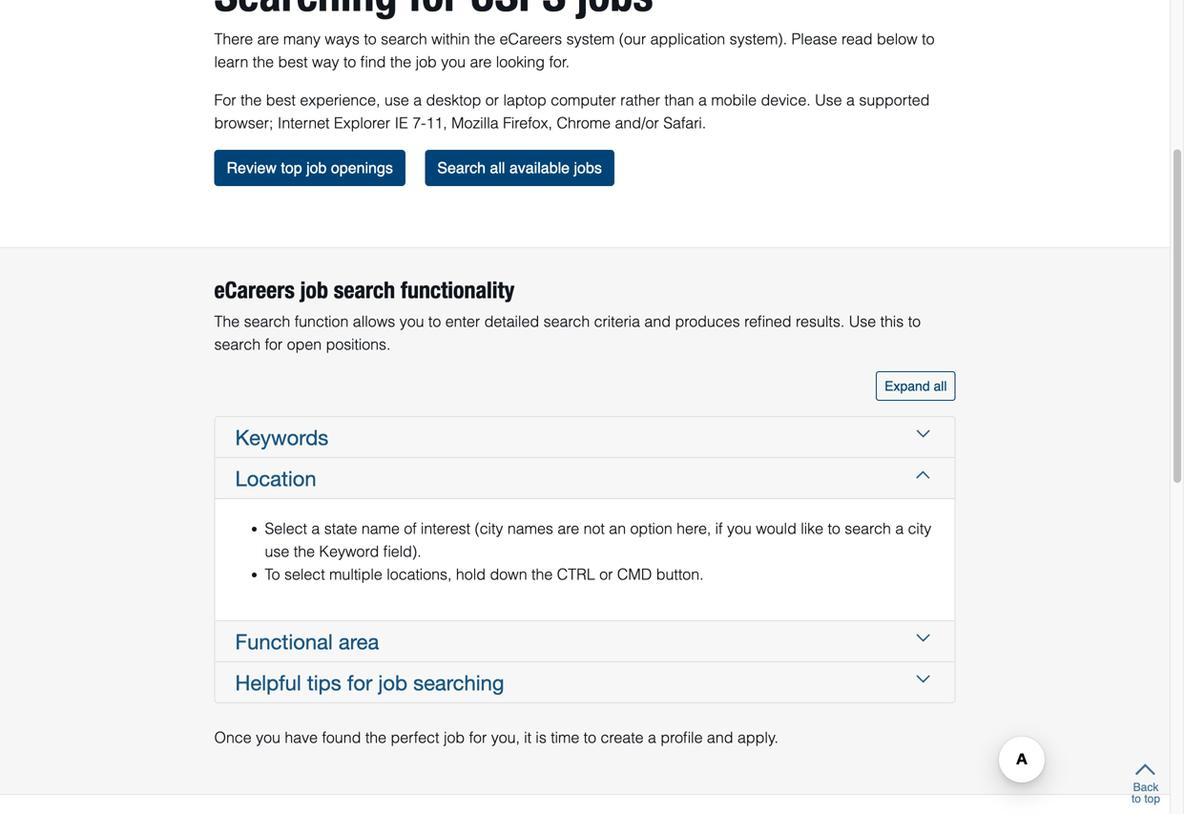 Task type: vqa. For each thing, say whether or not it's contained in the screenshot.
for within the The search function allows you to enter detailed search criteria and produces refined results. Use this to search for open positions.
yes



Task type: locate. For each thing, give the bounding box(es) containing it.
job inside there are many ways to search within the ecareers system (our application system). please read below to learn the best way to find the job you are looking for.
[[416, 53, 437, 71]]

looking
[[496, 53, 545, 71]]

openings
[[331, 159, 393, 176]]

for inside dropdown button
[[347, 671, 373, 695]]

(our
[[619, 30, 647, 48]]

for left open at the top left of page
[[265, 336, 283, 353]]

are left 'not'
[[558, 520, 580, 538]]

search
[[381, 30, 427, 48], [334, 276, 395, 303], [244, 313, 291, 331], [544, 313, 590, 331], [214, 336, 261, 353], [845, 520, 892, 538]]

profile
[[661, 729, 703, 747]]

you inside select a state name of interest (city names are not an option here, if you would like to search a city use the keyword field). to select multiple locations, hold down the ctrl or cmd button.
[[727, 520, 752, 538]]

are down within
[[470, 53, 492, 71]]

you down within
[[441, 53, 466, 71]]

top
[[281, 159, 302, 176], [1145, 792, 1161, 806]]

mobile
[[712, 91, 757, 109]]

application
[[651, 30, 726, 48]]

search all available jobs link
[[425, 150, 615, 186]]

for.
[[549, 53, 570, 71]]

or inside for the best experience, use a desktop or laptop computer rather than a mobile device. use a supported browser; internet explorer ie 7-11, mozilla firefox, chrome and/or safari.
[[486, 91, 499, 109]]

use
[[385, 91, 409, 109], [265, 543, 290, 561]]

allows
[[353, 313, 396, 331]]

a left state in the left bottom of the page
[[312, 520, 320, 538]]

0 vertical spatial top
[[281, 159, 302, 176]]

top inside back to top
[[1145, 792, 1161, 806]]

within
[[432, 30, 470, 48]]

and right criteria
[[645, 313, 671, 331]]

job right perfect
[[444, 729, 465, 747]]

all right search
[[490, 159, 505, 176]]

1 vertical spatial ecareers
[[214, 276, 295, 303]]

all inside button
[[934, 379, 948, 394]]

would
[[756, 520, 797, 538]]

1 vertical spatial use
[[849, 313, 877, 331]]

or
[[486, 91, 499, 109], [600, 566, 613, 584]]

use left this
[[849, 313, 877, 331]]

0 horizontal spatial and
[[645, 313, 671, 331]]

computer
[[551, 91, 617, 109]]

once you have found the perfect job for you, it is time to create a profile and apply.
[[214, 729, 779, 747]]

keyword
[[319, 543, 379, 561]]

best down many
[[278, 53, 308, 71]]

perfect
[[391, 729, 440, 747]]

2 vertical spatial for
[[469, 729, 487, 747]]

0 horizontal spatial for
[[265, 336, 283, 353]]

0 vertical spatial ecareers
[[500, 30, 562, 48]]

0 horizontal spatial or
[[486, 91, 499, 109]]

ecareers up looking on the top
[[500, 30, 562, 48]]

1 vertical spatial best
[[266, 91, 296, 109]]

ecareers inside there are many ways to search within the ecareers system (our application system). please read below to learn the best way to find the job you are looking for.
[[500, 30, 562, 48]]

find
[[361, 53, 386, 71]]

job down area
[[378, 671, 408, 695]]

1 horizontal spatial use
[[849, 313, 877, 331]]

functional area button
[[234, 622, 936, 662]]

1 horizontal spatial all
[[934, 379, 948, 394]]

have
[[285, 729, 318, 747]]

functional
[[235, 630, 333, 654]]

the up browser;
[[241, 91, 262, 109]]

criteria
[[594, 313, 641, 331]]

0 vertical spatial best
[[278, 53, 308, 71]]

you
[[441, 53, 466, 71], [400, 313, 424, 331], [727, 520, 752, 538], [256, 729, 281, 747]]

an
[[609, 520, 626, 538]]

or left cmd on the right bottom of page
[[600, 566, 613, 584]]

functionality
[[401, 276, 515, 303]]

the
[[474, 30, 496, 48], [253, 53, 274, 71], [390, 53, 412, 71], [241, 91, 262, 109], [294, 543, 315, 561], [532, 566, 553, 584], [365, 729, 387, 747]]

or up mozilla
[[486, 91, 499, 109]]

to inside back to top
[[1132, 792, 1142, 806]]

select
[[265, 520, 307, 538]]

search up allows
[[334, 276, 395, 303]]

1 horizontal spatial ecareers
[[500, 30, 562, 48]]

you right allows
[[400, 313, 424, 331]]

to inside select a state name of interest (city names are not an option here, if you would like to search a city use the keyword field). to select multiple locations, hold down the ctrl or cmd button.
[[828, 520, 841, 538]]

1 horizontal spatial and
[[707, 729, 734, 747]]

state
[[324, 520, 358, 538]]

the right learn
[[253, 53, 274, 71]]

of
[[404, 520, 417, 538]]

all right expand
[[934, 379, 948, 394]]

you right if
[[727, 520, 752, 538]]

rather
[[621, 91, 661, 109]]

job
[[416, 53, 437, 71], [307, 159, 327, 176], [300, 276, 328, 303], [378, 671, 408, 695], [444, 729, 465, 747]]

1 horizontal spatial for
[[347, 671, 373, 695]]

and/or
[[615, 114, 659, 132]]

0 horizontal spatial use
[[265, 543, 290, 561]]

review top job openings link
[[214, 150, 406, 186]]

are
[[257, 30, 279, 48], [470, 53, 492, 71], [558, 520, 580, 538]]

for inside the search function allows you to enter detailed search criteria and produces refined results. use this to search for open positions.
[[265, 336, 283, 353]]

internet
[[278, 114, 330, 132]]

are left many
[[257, 30, 279, 48]]

job down within
[[416, 53, 437, 71]]

time
[[551, 729, 580, 747]]

many
[[283, 30, 321, 48]]

1 horizontal spatial are
[[470, 53, 492, 71]]

results.
[[796, 313, 845, 331]]

ecareers job search functionality
[[214, 276, 515, 303]]

1 vertical spatial use
[[265, 543, 290, 561]]

for
[[214, 91, 236, 109]]

search up find
[[381, 30, 427, 48]]

0 horizontal spatial ecareers
[[214, 276, 295, 303]]

0 vertical spatial all
[[490, 159, 505, 176]]

use up to
[[265, 543, 290, 561]]

1 horizontal spatial top
[[1145, 792, 1161, 806]]

best
[[278, 53, 308, 71], [266, 91, 296, 109]]

search left city
[[845, 520, 892, 538]]

explorer
[[334, 114, 391, 132]]

the right find
[[390, 53, 412, 71]]

use
[[815, 91, 843, 109], [849, 313, 877, 331]]

2 horizontal spatial are
[[558, 520, 580, 538]]

the right within
[[474, 30, 496, 48]]

open
[[287, 336, 322, 353]]

for right "tips"
[[347, 671, 373, 695]]

system).
[[730, 30, 788, 48]]

desktop
[[426, 91, 482, 109]]

1 horizontal spatial or
[[600, 566, 613, 584]]

you,
[[491, 729, 520, 747]]

expand all
[[885, 379, 948, 394]]

to
[[265, 566, 280, 584]]

function
[[295, 313, 349, 331]]

7-
[[413, 114, 426, 132]]

0 vertical spatial or
[[486, 91, 499, 109]]

1 horizontal spatial use
[[385, 91, 409, 109]]

names
[[508, 520, 554, 538]]

than
[[665, 91, 695, 109]]

search down the
[[214, 336, 261, 353]]

0 vertical spatial and
[[645, 313, 671, 331]]

positions.
[[326, 336, 391, 353]]

cmd
[[618, 566, 652, 584]]

the search function allows you to enter detailed search criteria and produces refined results. use this to search for open positions.
[[214, 313, 921, 353]]

1 vertical spatial and
[[707, 729, 734, 747]]

for left you,
[[469, 729, 487, 747]]

0 horizontal spatial all
[[490, 159, 505, 176]]

use right device.
[[815, 91, 843, 109]]

1 vertical spatial all
[[934, 379, 948, 394]]

0 horizontal spatial use
[[815, 91, 843, 109]]

ways
[[325, 30, 360, 48]]

best up "internet"
[[266, 91, 296, 109]]

1 vertical spatial or
[[600, 566, 613, 584]]

ecareers up the
[[214, 276, 295, 303]]

2 vertical spatial are
[[558, 520, 580, 538]]

use inside select a state name of interest (city names are not an option here, if you would like to search a city use the keyword field). to select multiple locations, hold down the ctrl or cmd button.
[[265, 543, 290, 561]]

functional area
[[235, 630, 379, 654]]

the right the found
[[365, 729, 387, 747]]

a right "than"
[[699, 91, 707, 109]]

system
[[567, 30, 615, 48]]

laptop
[[504, 91, 547, 109]]

use up ie
[[385, 91, 409, 109]]

1 vertical spatial top
[[1145, 792, 1161, 806]]

0 vertical spatial use
[[385, 91, 409, 109]]

safari.
[[664, 114, 707, 132]]

0 vertical spatial are
[[257, 30, 279, 48]]

option
[[631, 520, 673, 538]]

and left apply.
[[707, 729, 734, 747]]

1 vertical spatial for
[[347, 671, 373, 695]]

name
[[362, 520, 400, 538]]

0 vertical spatial use
[[815, 91, 843, 109]]

select a state name of interest (city names are not an option here, if you would like to search a city use the keyword field). to select multiple locations, hold down the ctrl or cmd button.
[[265, 520, 932, 584]]

search
[[438, 159, 486, 176]]

once
[[214, 729, 252, 747]]

0 vertical spatial for
[[265, 336, 283, 353]]

review
[[227, 159, 277, 176]]



Task type: describe. For each thing, give the bounding box(es) containing it.
like
[[801, 520, 824, 538]]

search inside select a state name of interest (city names are not an option here, if you would like to search a city use the keyword field). to select multiple locations, hold down the ctrl or cmd button.
[[845, 520, 892, 538]]

button.
[[657, 566, 704, 584]]

the inside for the best experience, use a desktop or laptop computer rather than a mobile device. use a supported browser; internet explorer ie 7-11, mozilla firefox, chrome and/or safari.
[[241, 91, 262, 109]]

field).
[[384, 543, 422, 561]]

a left the supported
[[847, 91, 855, 109]]

a left the profile
[[648, 729, 657, 747]]

supported
[[860, 91, 930, 109]]

city
[[909, 520, 932, 538]]

best inside for the best experience, use a desktop or laptop computer rather than a mobile device. use a supported browser; internet explorer ie 7-11, mozilla firefox, chrome and/or safari.
[[266, 91, 296, 109]]

you left have
[[256, 729, 281, 747]]

back to top
[[1132, 781, 1161, 806]]

job inside dropdown button
[[378, 671, 408, 695]]

all for expand
[[934, 379, 948, 394]]

job up function
[[300, 276, 328, 303]]

locations,
[[387, 566, 452, 584]]

jobs
[[574, 159, 602, 176]]

firefox,
[[503, 114, 553, 132]]

area
[[339, 630, 379, 654]]

learn
[[214, 53, 249, 71]]

expand
[[885, 379, 931, 394]]

if
[[716, 520, 723, 538]]

there are many ways to search within the ecareers system (our application system). please read below to learn the best way to find the job you are looking for.
[[214, 30, 935, 71]]

found
[[322, 729, 361, 747]]

detailed
[[485, 313, 540, 331]]

ie
[[395, 114, 408, 132]]

the
[[214, 313, 240, 331]]

there
[[214, 30, 253, 48]]

the up select
[[294, 543, 315, 561]]

0 horizontal spatial are
[[257, 30, 279, 48]]

location
[[235, 467, 317, 491]]

read
[[842, 30, 873, 48]]

below
[[877, 30, 918, 48]]

keywords button
[[234, 417, 936, 458]]

not
[[584, 520, 605, 538]]

helpful tips for job searching button
[[234, 663, 936, 703]]

a left city
[[896, 520, 904, 538]]

search all available jobs
[[438, 159, 602, 176]]

mozilla
[[452, 114, 499, 132]]

location button
[[234, 459, 936, 499]]

use inside for the best experience, use a desktop or laptop computer rather than a mobile device. use a supported browser; internet explorer ie 7-11, mozilla firefox, chrome and/or safari.
[[815, 91, 843, 109]]

search left criteria
[[544, 313, 590, 331]]

this
[[881, 313, 904, 331]]

all for search
[[490, 159, 505, 176]]

0 horizontal spatial top
[[281, 159, 302, 176]]

a up 7-
[[414, 91, 422, 109]]

it
[[524, 729, 532, 747]]

use inside the search function allows you to enter detailed search criteria and produces refined results. use this to search for open positions.
[[849, 313, 877, 331]]

helpful tips for job searching
[[235, 671, 505, 695]]

browser;
[[214, 114, 273, 132]]

here,
[[677, 520, 712, 538]]

multiple
[[329, 566, 383, 584]]

experience,
[[300, 91, 380, 109]]

down
[[490, 566, 528, 584]]

hold
[[456, 566, 486, 584]]

and inside the search function allows you to enter detailed search criteria and produces refined results. use this to search for open positions.
[[645, 313, 671, 331]]

produces
[[675, 313, 741, 331]]

tips
[[307, 671, 342, 695]]

ctrl
[[557, 566, 596, 584]]

expand all button
[[877, 372, 956, 401]]

the right down
[[532, 566, 553, 584]]

use inside for the best experience, use a desktop or laptop computer rather than a mobile device. use a supported browser; internet explorer ie 7-11, mozilla firefox, chrome and/or safari.
[[385, 91, 409, 109]]

device.
[[761, 91, 811, 109]]

please
[[792, 30, 838, 48]]

interest
[[421, 520, 471, 538]]

you inside the search function allows you to enter detailed search criteria and produces refined results. use this to search for open positions.
[[400, 313, 424, 331]]

2 horizontal spatial for
[[469, 729, 487, 747]]

keywords
[[235, 426, 329, 450]]

search right the
[[244, 313, 291, 331]]

back
[[1134, 781, 1159, 794]]

are inside select a state name of interest (city names are not an option here, if you would like to search a city use the keyword field). to select multiple locations, hold down the ctrl or cmd button.
[[558, 520, 580, 538]]

way
[[312, 53, 339, 71]]

refined
[[745, 313, 792, 331]]

chrome
[[557, 114, 611, 132]]

searching
[[414, 671, 505, 695]]

you inside there are many ways to search within the ecareers system (our application system). please read below to learn the best way to find the job you are looking for.
[[441, 53, 466, 71]]

create
[[601, 729, 644, 747]]

search inside there are many ways to search within the ecareers system (our application system). please read below to learn the best way to find the job you are looking for.
[[381, 30, 427, 48]]

is
[[536, 729, 547, 747]]

enter
[[446, 313, 480, 331]]

or inside select a state name of interest (city names are not an option here, if you would like to search a city use the keyword field). to select multiple locations, hold down the ctrl or cmd button.
[[600, 566, 613, 584]]

select
[[284, 566, 325, 584]]

best inside there are many ways to search within the ecareers system (our application system). please read below to learn the best way to find the job you are looking for.
[[278, 53, 308, 71]]

1 vertical spatial are
[[470, 53, 492, 71]]

job left "openings" in the left top of the page
[[307, 159, 327, 176]]



